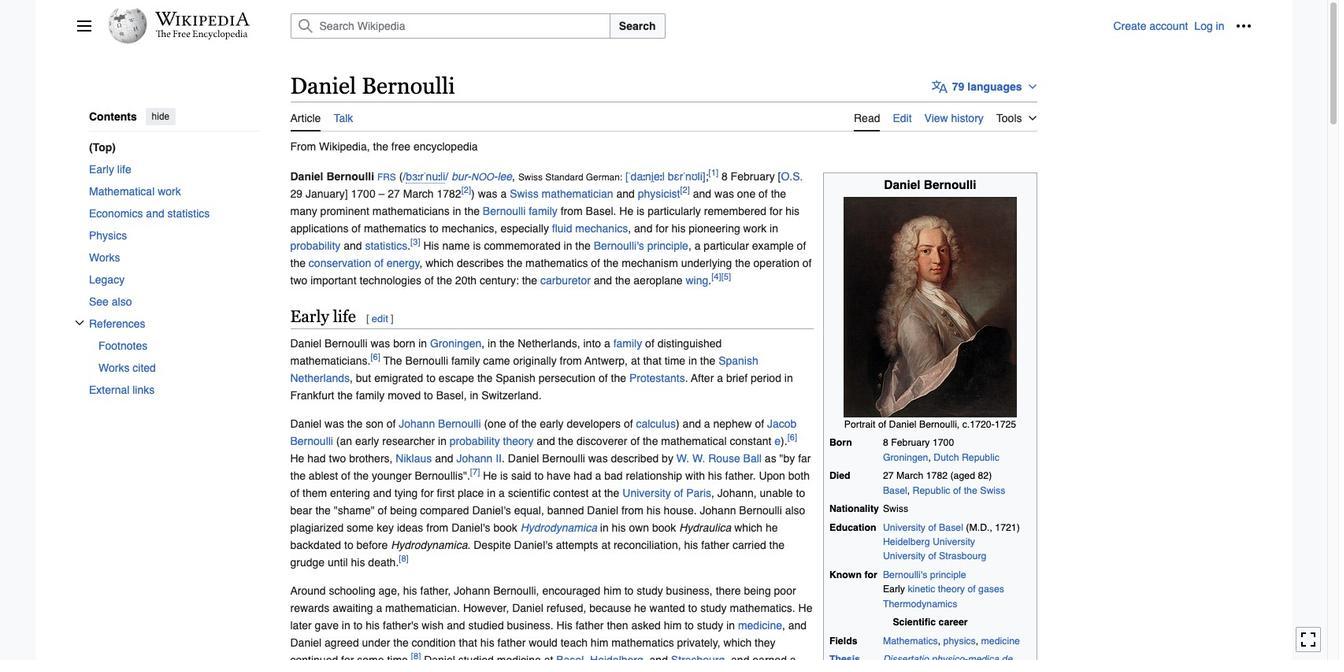 Task type: vqa. For each thing, say whether or not it's contained in the screenshot.
the Sister cities
no



Task type: describe. For each thing, give the bounding box(es) containing it.
bernoullis".
[[415, 469, 470, 482]]

(one
[[484, 417, 506, 430]]

theory inside (an early researcher in probability theory and the discoverer of the mathematical constant e ). [6]
[[503, 435, 534, 447]]

the down "brothers,"
[[354, 469, 369, 482]]

because
[[590, 602, 631, 614]]

of right portrait at the bottom right of page
[[879, 419, 887, 430]]

business,
[[666, 584, 713, 597]]

carburetor and the aeroplane wing . [4] [5]
[[541, 271, 731, 287]]

johann inside , johann, unable to bear the "shame" of being compared daniel's equal, banned daniel from his house. johann bernoulli also plagiarized some key ideas from daniel's book
[[700, 504, 736, 517]]

read
[[854, 112, 881, 124]]

swiss inside 27 march 1782 (aged 82) basel , republic of the swiss
[[981, 485, 1006, 496]]

of down antwerp,
[[599, 372, 608, 384]]

[3] link
[[411, 236, 420, 247]]

the inside 27 march 1782 (aged 82) basel , republic of the swiss
[[964, 485, 978, 496]]

them
[[303, 487, 327, 499]]

the down came
[[478, 372, 493, 384]]

awaiting
[[333, 602, 373, 614]]

from basel. he is particularly remembered for his applications of mathematics to mechanics, especially
[[290, 205, 800, 235]]

the down "switzerland."
[[522, 417, 537, 430]]

w. w. rouse ball link
[[677, 452, 762, 465]]

backdated
[[290, 539, 341, 551]]

his inside he is said to have had a bad relationship with his father. upon both of them entering and tying for first place in a scientific contest at the
[[708, 469, 722, 482]]

principle inside nationality swiss education university of basel (m.d., 1721) heidelberg university university of strasbourg known for bernoulli's principle early kinetic theory of gases thermodynamics scientific career
[[931, 570, 967, 581]]

he inside around schooling age, his father, johann bernoulli, encouraged him to study business, there being poor rewards awaiting a mathematician. however, daniel refused, because he wanted to study mathematics. he later gave in to his father's wish and studied business. his father then asked him to study in
[[635, 602, 647, 614]]

his down hydraulica
[[684, 539, 699, 551]]

contents
[[89, 110, 136, 123]]

bernoulli down basel, on the left
[[438, 417, 481, 430]]

fluid mechanics link
[[552, 222, 628, 235]]

mathematics , physics , medicine
[[883, 636, 1021, 647]]

to up privately,
[[685, 619, 694, 632]]

article
[[290, 112, 321, 124]]

strasbourg
[[940, 551, 987, 562]]

, up came
[[482, 337, 485, 350]]

mechanism
[[622, 257, 678, 269]]

o.s.
[[781, 170, 803, 183]]

was inside ; [1] 8 february [ o.s. 29 january] 1700 – 27 march 1782 [2] ) was a swiss mathematician and physicist [2]
[[478, 187, 498, 200]]

1 [2] from the left
[[462, 184, 471, 195]]

university of basel link
[[883, 522, 964, 533]]

mathematician.
[[385, 602, 460, 614]]

his right until
[[351, 556, 365, 569]]

was down discoverer
[[589, 452, 608, 465]]

around schooling age, his father, johann bernoulli, encouraged him to study business, there being poor rewards awaiting a mathematician. however, daniel refused, because he wanted to study mathematics. he later gave in to his father's wish and studied business. his father then asked him to study in
[[290, 584, 813, 632]]

, right -
[[512, 170, 515, 183]]

mathematician link
[[542, 187, 614, 200]]

1 vertical spatial medicine link
[[982, 636, 1021, 647]]

university down heidelberg
[[883, 551, 926, 562]]

27 inside 27 march 1782 (aged 82) basel , republic of the swiss
[[883, 471, 894, 482]]

frs
[[377, 172, 396, 183]]

the inside , and daniel agreed under the condition that his father would teach him mathematics privately, which they continued for some time.
[[393, 636, 409, 649]]

is inside fluid mechanics , and for his pioneering work in probability and statistics . [3] his name is commemorated in the bernoulli's principle
[[473, 239, 481, 252]]

2 w. from the left
[[693, 452, 706, 465]]

in up agreed
[[342, 619, 351, 632]]

in up example
[[770, 222, 779, 235]]

1 vertical spatial study
[[701, 602, 727, 614]]

of left "20th"
[[425, 274, 434, 287]]

republic inside 27 march 1782 (aged 82) basel , republic of the swiss
[[913, 485, 951, 496]]

switzerland.
[[482, 389, 542, 402]]

was inside and was one of the many prominent mathematicians in the
[[715, 187, 735, 200]]

1 horizontal spatial bernoulli,
[[920, 419, 960, 430]]

[8]
[[399, 553, 409, 564]]

, inside , which describes the mathematics of the mechanism underlying the operation of two important technologies of the 20th century: the
[[420, 257, 423, 269]]

have
[[547, 469, 571, 482]]

in inside personal tools navigation
[[1217, 20, 1225, 32]]

the left son at the bottom
[[347, 417, 363, 430]]

, inside , and daniel agreed under the condition that his father would teach him mathematics privately, which they continued for some time.
[[783, 619, 786, 632]]

at inside the . despite daniel's attempts at reconciliation, his father carried the grudge until his death.
[[602, 539, 611, 551]]

spanish inside spanish netherlands
[[719, 354, 759, 367]]

, left physics link
[[938, 636, 941, 647]]

wanted
[[650, 602, 685, 614]]

family up antwerp,
[[614, 337, 643, 350]]

time.
[[387, 654, 411, 660]]

physicist link
[[638, 187, 681, 200]]

works for works
[[89, 251, 120, 264]]

his right age,
[[403, 584, 417, 597]]

1 vertical spatial daniel's
[[452, 521, 491, 534]]

. inside carburetor and the aeroplane wing . [4] [5]
[[709, 274, 712, 287]]

was up (an
[[325, 417, 344, 430]]

he inside he is said to have had a bad relationship with his father. upon both of them entering and tying for first place in a scientific contest at the
[[483, 469, 497, 482]]

johann up the researcher on the left
[[399, 417, 435, 430]]

century:
[[480, 274, 519, 287]]

, inside , johann, unable to bear the "shame" of being compared daniel's equal, banned daniel from his house. johann bernoulli also plagiarized some key ideas from daniel's book
[[712, 487, 715, 499]]

and up mathematical
[[683, 417, 701, 430]]

in down there
[[727, 619, 735, 632]]

, inside 27 march 1782 (aged 82) basel , republic of the swiss
[[908, 485, 910, 496]]

0 vertical spatial early
[[540, 417, 564, 430]]

2 vertical spatial study
[[697, 619, 724, 632]]

0 vertical spatial him
[[604, 584, 622, 597]]

1 w. from the left
[[677, 452, 690, 465]]

to inside , johann, unable to bear the "shame" of being compared daniel's equal, banned daniel from his house. johann bernoulli also plagiarized some key ideas from daniel's book
[[796, 487, 806, 499]]

0 horizontal spatial had
[[308, 452, 326, 465]]

in down fluid
[[564, 239, 573, 252]]

physicist
[[638, 187, 681, 200]]

a inside . after a brief period in frankfurt the family moved to basel, in switzerland.
[[717, 372, 724, 384]]

and inside (an early researcher in probability theory and the discoverer of the mathematical constant e ). [6]
[[537, 435, 555, 447]]

to inside from basel. he is particularly remembered for his applications of mathematics to mechanics, especially
[[430, 222, 439, 235]]

1 horizontal spatial )
[[676, 417, 680, 430]]

february
[[892, 438, 930, 449]]

daniel bernoulli element
[[290, 131, 1038, 660]]

he up them
[[290, 452, 305, 465]]

german:
[[586, 172, 623, 183]]

some inside , johann, unable to bear the "shame" of being compared daniel's equal, banned daniel from his house. johann bernoulli also plagiarized some key ideas from daniel's book
[[347, 521, 374, 534]]

that inside [6] the bernoulli family came originally from antwerp, at that time in the
[[643, 354, 662, 367]]

of right "operation"
[[803, 257, 812, 269]]

daniel up the 29
[[290, 170, 324, 183]]

bernoulli inside jacob bernoulli
[[290, 435, 333, 447]]

daniel was the son of johann bernoulli (one of the early developers of calculus ) and a nephew of
[[290, 417, 768, 430]]

n
[[426, 170, 432, 183]]

daniel up mathematicians.
[[290, 337, 322, 350]]

legacy link
[[89, 268, 259, 290]]

works for works cited
[[98, 361, 129, 374]]

portrait
[[845, 419, 876, 430]]

daniel up article link
[[290, 73, 356, 99]]

daniel down frankfurt
[[290, 417, 322, 430]]

relationship
[[626, 469, 683, 482]]

footnotes
[[98, 339, 147, 352]]

the right century: at the top of page
[[522, 274, 538, 287]]

the up mechanics,
[[465, 205, 480, 217]]

(an early researcher in probability theory and the discoverer of the mathematical constant e ). [6]
[[333, 432, 798, 447]]

and up 'bernoullis".'
[[435, 452, 454, 465]]

the down calculus link
[[643, 435, 658, 447]]

father inside , and daniel agreed under the condition that his father would teach him mathematics privately, which they continued for some time.
[[498, 636, 526, 649]]

[ˈdaːni̯eːl
[[626, 170, 665, 183]]

of down fluid mechanics link
[[591, 257, 601, 269]]

bernoulli down view history
[[924, 178, 977, 193]]

daniel bernoulli frs ( / b ɜːr ˈ n uː l i / bur- noo -lee , swiss standard german:
[[290, 170, 623, 183]]

the down antwerp,
[[611, 372, 627, 384]]

1721)
[[996, 522, 1021, 533]]

and up mechanism
[[634, 222, 653, 235]]

contest
[[554, 487, 589, 499]]

, down the 'gases'
[[976, 636, 979, 647]]

reconciliation,
[[614, 539, 681, 551]]

and up conservation of energy
[[344, 239, 362, 252]]

mechanics,
[[442, 222, 498, 235]]

fluid mechanics , and for his pioneering work in probability and statistics . [3] his name is commemorated in the bernoulli's principle
[[290, 222, 779, 252]]

1 horizontal spatial bernoulli's principle link
[[883, 570, 967, 581]]

daniel bernoulli for life
[[885, 178, 977, 193]]

protestants link
[[630, 372, 685, 384]]

groningen inside 8 february 1700 groningen , dutch republic
[[883, 452, 929, 463]]

1 vertical spatial [6] link
[[788, 432, 798, 443]]

father inside around schooling age, his father, johann bernoulli, encouraged him to study business, there being poor rewards awaiting a mathematician. however, daniel refused, because he wanted to study mathematics. he later gave in to his father's wish and studied business. his father then asked him to study in
[[576, 619, 604, 632]]

in up came
[[488, 337, 497, 350]]

unable
[[760, 487, 793, 499]]

had inside he is said to have had a bad relationship with his father. upon both of them entering and tying for first place in a scientific contest at the
[[574, 469, 592, 482]]

wikipedia image
[[155, 12, 249, 26]]

of down the heidelberg university link at the bottom of page
[[929, 551, 937, 562]]

basel link
[[883, 485, 908, 496]]

2 book from the left
[[653, 521, 676, 534]]

is inside from basel. he is particularly remembered for his applications of mathematics to mechanics, especially
[[637, 205, 645, 217]]

and inside , and daniel agreed under the condition that his father would teach him mathematics privately, which they continued for some time.
[[789, 619, 807, 632]]

some inside , and daniel agreed under the condition that his father would teach him mathematics privately, which they continued for some time.
[[357, 654, 384, 660]]

and inside and was one of the many prominent mathematicians in the
[[693, 187, 712, 200]]

(top)
[[89, 141, 115, 153]]

his inside , and daniel agreed under the condition that his father would teach him mathematics privately, which they continued for some time.
[[481, 636, 495, 649]]

0 vertical spatial study
[[637, 584, 663, 597]]

0 vertical spatial also
[[111, 295, 132, 308]]

university up strasbourg
[[933, 537, 976, 548]]

the inside , a particular example of the
[[290, 257, 306, 269]]

1782 inside ; [1] 8 february [ o.s. 29 january] 1700 – 27 march 1782 [2] ) was a swiss mathematician and physicist [2]
[[437, 187, 462, 200]]

swiss link
[[510, 187, 539, 200]]

hydrodynamica for hydrodynamica
[[391, 539, 468, 551]]

brief
[[727, 372, 748, 384]]

netherlands,
[[518, 337, 581, 350]]

march inside 27 march 1782 (aged 82) basel , republic of the swiss
[[897, 471, 924, 482]]

family up especially
[[529, 205, 558, 217]]

in right born
[[419, 337, 427, 350]]

bernoulli family link
[[483, 205, 558, 217]]

thermodynamics link
[[883, 599, 958, 610]]

menu image
[[76, 18, 92, 34]]

0 vertical spatial bernoulli's principle link
[[594, 239, 689, 252]]

]
[[391, 313, 394, 324]]

(top) link
[[89, 136, 272, 158]]

economics
[[89, 207, 143, 219]]

daniel bernoulli main content
[[284, 71, 1252, 660]]

schooling
[[329, 584, 376, 597]]

hydrodynamica for hydrodynamica in his own book hydraulica
[[521, 521, 597, 534]]

79
[[953, 80, 965, 93]]

edit
[[893, 112, 912, 124]]

his up 'under'
[[366, 619, 380, 632]]

0 horizontal spatial early
[[89, 163, 114, 175]]

swiss inside nationality swiss education university of basel (m.d., 1721) heidelberg university university of strasbourg known for bernoulli's principle early kinetic theory of gases thermodynamics scientific career
[[883, 504, 909, 515]]

hydrodynamica link
[[521, 521, 597, 534]]

the up as "by far the ablest of the younger bernoullis".
[[558, 435, 574, 447]]

of inside , johann, unable to bear the "shame" of being compared daniel's equal, banned daniel from his house. johann bernoulli also plagiarized some key ideas from daniel's book
[[378, 504, 387, 517]]

mathematics inside , and daniel agreed under the condition that his father would teach him mathematics privately, which they continued for some time.
[[612, 636, 674, 649]]

[5]
[[722, 271, 731, 282]]

daniel's inside the . despite daniel's attempts at reconciliation, his father carried the grudge until his death.
[[514, 539, 553, 551]]

daniel inside , and daniel agreed under the condition that his father would teach him mathematics privately, which they continued for some time.
[[290, 636, 322, 649]]

daniel up the said
[[508, 452, 539, 465]]

in left own
[[600, 521, 609, 534]]

(
[[399, 170, 403, 183]]

of right (one
[[509, 417, 519, 430]]

[4]
[[712, 271, 722, 282]]

0 vertical spatial daniel's
[[472, 504, 511, 517]]

of up the heidelberg university link at the bottom of page
[[929, 522, 937, 533]]

) inside ; [1] 8 february [ o.s. 29 january] 1700 – 27 march 1782 [2] ) was a swiss mathematician and physicist [2]
[[471, 187, 475, 200]]

carried
[[733, 539, 767, 551]]

[
[[366, 313, 369, 324]]

example
[[753, 239, 794, 252]]

came
[[483, 354, 510, 367]]

personal tools navigation
[[1114, 13, 1257, 39]]

early inside (an early researcher in probability theory and the discoverer of the mathematical constant e ). [6]
[[355, 435, 379, 447]]

hydrodynamica in his own book hydraulica
[[521, 521, 732, 534]]

as "by far the ablest of the younger bernoullis".
[[290, 452, 811, 482]]

, johann, unable to bear the "shame" of being compared daniel's equal, banned daniel from his house. johann bernoulli also plagiarized some key ideas from daniel's book
[[290, 487, 806, 534]]

1 vertical spatial two
[[329, 452, 346, 465]]

from inside [6] the bernoulli family came originally from antwerp, at that time in the
[[560, 354, 582, 367]]

rewards
[[290, 602, 330, 614]]

that inside , and daniel agreed under the condition that his father would teach him mathematics privately, which they continued for some time.
[[459, 636, 478, 649]]

1700
[[933, 438, 955, 449]]

of left calculus link
[[624, 417, 633, 430]]

external links link
[[89, 379, 259, 401]]

the inside fluid mechanics , and for his pioneering work in probability and statistics . [3] his name is commemorated in the bernoulli's principle
[[576, 239, 591, 252]]

which inside , and daniel agreed under the condition that his father would teach him mathematics privately, which they continued for some time.
[[724, 636, 752, 649]]

to down business,
[[688, 602, 698, 614]]

b
[[406, 170, 412, 183]]

of up the house.
[[674, 487, 684, 499]]

0 vertical spatial life
[[117, 163, 131, 175]]

"shame"
[[334, 504, 375, 517]]

to left 'escape'
[[427, 372, 436, 384]]

0 horizontal spatial early life
[[89, 163, 131, 175]]

8 february 1700 groningen , dutch republic
[[883, 438, 1000, 463]]

and inside "link"
[[146, 207, 164, 219]]

bernoulli down swiss link
[[483, 205, 526, 217]]

1 vertical spatial medicine
[[982, 636, 1021, 647]]

the up carburetor and the aeroplane wing . [4] [5]
[[604, 257, 619, 269]]

gave
[[315, 619, 339, 632]]

1 vertical spatial early
[[290, 307, 329, 326]]

the left free at top
[[373, 140, 389, 153]]

a left bad
[[596, 469, 602, 482]]

theory inside nationality swiss education university of basel (m.d., 1721) heidelberg university university of strasbourg known for bernoulli's principle early kinetic theory of gases thermodynamics scientific career
[[938, 584, 965, 595]]

27 inside ; [1] 8 february [ o.s. 29 january] 1700 – 27 march 1782 [2] ) was a swiss mathematician and physicist [2]
[[388, 187, 400, 200]]

the down o.s.
[[771, 187, 787, 200]]

1 horizontal spatial groningen link
[[883, 452, 929, 463]]

probability inside fluid mechanics , and for his pioneering work in probability and statistics . [3] his name is commemorated in the bernoulli's principle
[[290, 239, 341, 252]]

daniel bernoulli for wikipedia,
[[290, 73, 455, 99]]

[6] the bernoulli family came originally from antwerp, at that time in the
[[371, 351, 719, 367]]

to up because
[[625, 584, 634, 597]]

work inside fluid mechanics , and for his pioneering work in probability and statistics . [3] his name is commemorated in the bernoulli's principle
[[744, 222, 767, 235]]

nationality
[[830, 504, 879, 515]]

daniel down edit
[[885, 178, 921, 193]]

his inside fluid mechanics , and for his pioneering work in probability and statistics . [3] his name is commemorated in the bernoulli's principle
[[672, 222, 686, 235]]

a up mathematical
[[704, 417, 711, 430]]

(an
[[336, 435, 352, 447]]

[3]
[[411, 236, 420, 247]]

a inside around schooling age, his father, johann bernoulli, encouraged him to study business, there being poor rewards awaiting a mathematician. however, daniel refused, because he wanted to study mathematics. he later gave in to his father's wish and studied business. his father then asked him to study in
[[376, 602, 382, 614]]

. down probability theory 'link'
[[502, 452, 505, 465]]

the
[[384, 354, 402, 367]]

daniel up february
[[889, 419, 917, 430]]

, left the but
[[350, 372, 353, 384]]

from up own
[[622, 504, 644, 517]]

as
[[765, 452, 777, 465]]

in inside [6] the bernoulli family came originally from antwerp, at that time in the
[[689, 354, 697, 367]]

university up heidelberg
[[883, 522, 926, 533]]

in right basel, on the left
[[470, 389, 479, 402]]

the down commemorated at the left top of page
[[507, 257, 523, 269]]

for inside from basel. he is particularly remembered for his applications of mathematics to mechanics, especially
[[770, 205, 783, 217]]

was up the
[[371, 337, 390, 350]]

from down the compared
[[427, 521, 449, 534]]

also inside , johann, unable to bear the "shame" of being compared daniel's equal, banned daniel from his house. johann bernoulli also plagiarized some key ideas from daniel's book
[[786, 504, 806, 517]]

mathematical work
[[89, 185, 181, 197]]

the inside the . despite daniel's attempts at reconciliation, his father carried the grudge until his death.
[[770, 539, 785, 551]]

bernoulli up free at top
[[362, 73, 455, 99]]



Task type: locate. For each thing, give the bounding box(es) containing it.
book up despite
[[494, 521, 518, 534]]

1 vertical spatial also
[[786, 504, 806, 517]]

in right log
[[1217, 20, 1225, 32]]

jacob bernoulli link
[[290, 417, 797, 447]]

swiss up swiss link
[[518, 172, 543, 183]]

8 right [1]
[[722, 170, 728, 183]]

0 horizontal spatial [2] link
[[462, 184, 471, 195]]

bɛrˈnʊli]
[[668, 170, 706, 183]]

bernoulli, up "1700"
[[920, 419, 960, 430]]

8 inside 8 february 1700 groningen , dutch republic
[[883, 438, 889, 449]]

daniel inside around schooling age, his father, johann bernoulli, encouraged him to study business, there being poor rewards awaiting a mathematician. however, daniel refused, because he wanted to study mathematics. he later gave in to his father's wish and studied business. his father then asked him to study in
[[512, 602, 544, 614]]

emigrated
[[374, 372, 424, 384]]

groningen link up 'escape'
[[430, 337, 482, 350]]

swiss inside ; [1] 8 february [ o.s. 29 january] 1700 – 27 march 1782 [2] ) was a swiss mathematician and physicist [2]
[[510, 187, 539, 200]]

0 horizontal spatial work
[[157, 185, 181, 197]]

tools
[[997, 112, 1023, 124]]

1 horizontal spatial medicine link
[[982, 636, 1021, 647]]

physics link
[[944, 636, 976, 647]]

however,
[[463, 602, 509, 614]]

his left own
[[612, 521, 626, 534]]

early life down (top) on the top left
[[89, 163, 131, 175]]

his inside fluid mechanics , and for his pioneering work in probability and statistics . [3] his name is commemorated in the bernoulli's principle
[[424, 239, 439, 252]]

0 horizontal spatial 27
[[388, 187, 400, 200]]

1 horizontal spatial theory
[[938, 584, 965, 595]]

being up mathematics. at right bottom
[[744, 584, 771, 597]]

at inside he is said to have had a bad relationship with his father. upon both of them entering and tying for first place in a scientific contest at the
[[592, 487, 601, 499]]

0 horizontal spatial bernoulli's
[[594, 239, 645, 252]]

which left they
[[724, 636, 752, 649]]

entering
[[330, 487, 370, 499]]

0 horizontal spatial [2]
[[462, 184, 471, 195]]

1 horizontal spatial 8
[[883, 438, 889, 449]]

. inside fluid mechanics , and for his pioneering work in probability and statistics . [3] his name is commemorated in the bernoulli's principle
[[408, 239, 411, 252]]

mathematicians.
[[290, 354, 371, 367]]

portrait of daniel bernoulli, c.1720-1725
[[845, 419, 1017, 430]]

0 horizontal spatial )
[[471, 187, 475, 200]]

early left "kinetic"
[[883, 584, 906, 595]]

1 horizontal spatial father
[[576, 619, 604, 632]]

0 horizontal spatial groningen link
[[430, 337, 482, 350]]

1 horizontal spatial life
[[333, 307, 356, 326]]

place
[[458, 487, 484, 499]]

he inside around schooling age, his father, johann bernoulli, encouraged him to study business, there being poor rewards awaiting a mathematician. however, daniel refused, because he wanted to study mathematics. he later gave in to his father's wish and studied business. his father then asked him to study in
[[799, 602, 813, 614]]

which he backdated to before
[[290, 521, 778, 551]]

1 horizontal spatial book
[[653, 521, 676, 534]]

1 vertical spatial bernoulli,
[[493, 584, 539, 597]]

daniel bernoulli down view
[[885, 178, 977, 193]]

(aged
[[951, 471, 976, 482]]

and inside ; [1] 8 february [ o.s. 29 january] 1700 – 27 march 1782 [2] ) was a swiss mathematician and physicist [2]
[[617, 187, 635, 200]]

known for
[[830, 570, 878, 581]]

, left the dutch
[[929, 452, 931, 463]]

log in and more options image
[[1236, 18, 1252, 34]]

uː
[[432, 170, 441, 183]]

1 vertical spatial march
[[897, 471, 924, 482]]

spanish netherlands
[[290, 354, 759, 384]]

daniel's down hydrodynamica link
[[514, 539, 553, 551]]

1 vertical spatial principle
[[931, 570, 967, 581]]

bernoulli inside , johann, unable to bear the "shame" of being compared daniel's equal, banned daniel from his house. johann bernoulli also plagiarized some key ideas from daniel's book
[[740, 504, 783, 517]]

1 vertical spatial bernoulli's principle link
[[883, 570, 967, 581]]

1 horizontal spatial [2]
[[681, 184, 690, 195]]

1 vertical spatial )
[[676, 417, 680, 430]]

two inside , which describes the mathematics of the mechanism underlying the operation of two important technologies of the 20th century: the
[[290, 274, 308, 287]]

of down (aged
[[954, 485, 962, 496]]

bernoulli
[[362, 73, 455, 99], [327, 170, 374, 183], [924, 178, 977, 193], [483, 205, 526, 217], [325, 337, 368, 350], [406, 354, 448, 367], [438, 417, 481, 430], [290, 435, 333, 447], [543, 452, 585, 465], [740, 504, 783, 517]]

0 vertical spatial groningen link
[[430, 337, 482, 350]]

and down "[ˈdaːni̯eːl"
[[617, 187, 635, 200]]

bernoulli up mathematicians.
[[325, 337, 368, 350]]

[5] link
[[722, 271, 731, 282]]

two
[[290, 274, 308, 287], [329, 452, 346, 465]]

life up mathematical
[[117, 163, 131, 175]]

1 horizontal spatial basel
[[940, 522, 964, 533]]

him
[[604, 584, 622, 597], [664, 619, 682, 632], [591, 636, 609, 649]]

bernoulli, up however,
[[493, 584, 539, 597]]

–
[[379, 187, 385, 200]]

in up mechanics,
[[453, 205, 462, 217]]

of inside and was one of the many prominent mathematicians in the
[[759, 187, 768, 200]]

0 horizontal spatial republic
[[913, 485, 951, 496]]

in inside and was one of the many prominent mathematicians in the
[[453, 205, 462, 217]]

from
[[290, 140, 316, 153]]

in inside (an early researcher in probability theory and the discoverer of the mathematical constant e ). [6]
[[438, 435, 447, 447]]

in inside he is said to have had a bad relationship with his father. upon both of them entering and tying for first place in a scientific contest at the
[[487, 487, 496, 499]]

, down [3]
[[420, 257, 423, 269]]

8 inside ; [1] 8 february [ o.s. 29 january] 1700 – 27 march 1782 [2] ) was a swiss mathematician and physicist [2]
[[722, 170, 728, 183]]

basel inside nationality swiss education university of basel (m.d., 1721) heidelberg university university of strasbourg known for bernoulli's principle early kinetic theory of gases thermodynamics scientific career
[[940, 522, 964, 533]]

being inside , johann, unable to bear the "shame" of being compared daniel's equal, banned daniel from his house. johann bernoulli also plagiarized some key ideas from daniel's book
[[390, 504, 417, 517]]

to
[[430, 222, 439, 235], [427, 372, 436, 384], [424, 389, 433, 402], [535, 469, 544, 482], [796, 487, 806, 499], [344, 539, 354, 551], [625, 584, 634, 597], [688, 602, 698, 614], [354, 619, 363, 632], [685, 619, 694, 632]]

0 horizontal spatial is
[[473, 239, 481, 252]]

language progressive image
[[932, 79, 948, 94]]

0 vertical spatial )
[[471, 187, 475, 200]]

0 horizontal spatial probability
[[290, 239, 341, 252]]

) up mathematical
[[676, 417, 680, 430]]

Search Wikipedia search field
[[290, 13, 611, 39]]

0 vertical spatial at
[[631, 354, 640, 367]]

1 vertical spatial groningen link
[[883, 452, 929, 463]]

statistics inside fluid mechanics , and for his pioneering work in probability and statistics . [3] his name is commemorated in the bernoulli's principle
[[365, 239, 408, 252]]

him up because
[[604, 584, 622, 597]]

in right place
[[487, 487, 496, 499]]

see also
[[89, 295, 132, 308]]

kinetic theory of gases link
[[908, 584, 1005, 595]]

the down the 'netherlands'
[[338, 389, 353, 402]]

0 horizontal spatial bernoulli,
[[493, 584, 539, 597]]

family link
[[614, 337, 643, 350]]

from inside from basel. he is particularly remembered for his applications of mathematics to mechanics, especially
[[561, 205, 583, 217]]

1 vertical spatial that
[[459, 636, 478, 649]]

1 horizontal spatial being
[[744, 584, 771, 597]]

noo
[[471, 171, 494, 183]]

1782 inside 27 march 1782 (aged 82) basel , republic of the swiss
[[927, 471, 948, 482]]

1725
[[995, 419, 1017, 430]]

economics and statistics link
[[89, 202, 259, 224]]

protestants
[[630, 372, 685, 384]]

1 horizontal spatial hydrodynamica
[[521, 521, 597, 534]]

works
[[89, 251, 120, 264], [98, 361, 129, 374]]

1 horizontal spatial bernoulli's
[[883, 570, 928, 581]]

also down unable
[[786, 504, 806, 517]]

the left "20th"
[[437, 274, 452, 287]]

probability inside (an early researcher in probability theory and the discoverer of the mathematical constant e ). [6]
[[450, 435, 500, 447]]

2 [2] from the left
[[681, 184, 690, 195]]

/ right l
[[446, 170, 449, 183]]

and down poor
[[789, 619, 807, 632]]

0 horizontal spatial bernoulli's principle link
[[594, 239, 689, 252]]

1 vertical spatial [6]
[[788, 432, 798, 443]]

he inside from basel. he is particularly remembered for his applications of mathematics to mechanics, especially
[[620, 205, 634, 217]]

continued
[[290, 654, 338, 660]]

2 [2] link from the left
[[681, 184, 690, 195]]

book inside , johann, unable to bear the "shame" of being compared daniel's equal, banned daniel from his house. johann bernoulli also plagiarized some key ideas from daniel's book
[[494, 521, 518, 534]]

1 horizontal spatial had
[[574, 469, 592, 482]]

and right carburetor link
[[594, 274, 612, 287]]

a right into
[[604, 337, 611, 350]]

groningen
[[430, 337, 482, 350], [883, 452, 929, 463]]

0 horizontal spatial [6] link
[[371, 351, 381, 362]]

the down bad
[[604, 487, 620, 499]]

which down name
[[426, 257, 454, 269]]

0 vertical spatial he
[[766, 521, 778, 534]]

march inside ; [1] 8 february [ o.s. 29 january] 1700 – 27 march 1782 [2] ) was a swiss mathematician and physicist [2]
[[403, 187, 434, 200]]

1 horizontal spatial principle
[[931, 570, 967, 581]]

. after a brief period in frankfurt the family moved to basel, in switzerland.
[[290, 372, 793, 402]]

him down 'wanted'
[[664, 619, 682, 632]]

the down particular
[[735, 257, 751, 269]]

fields
[[830, 636, 858, 647]]

1 horizontal spatial 1782
[[927, 471, 948, 482]]

family down daniel bernoulli was born in groningen , in the netherlands, into a family at left bottom
[[452, 354, 480, 367]]

1 vertical spatial mathematics
[[526, 257, 588, 269]]

. left despite
[[468, 539, 471, 551]]

bernoulli inside [6] the bernoulli family came originally from antwerp, at that time in the
[[406, 354, 448, 367]]

2 horizontal spatial early
[[883, 584, 906, 595]]

bernoulli up january] 1700 at left top
[[327, 170, 374, 183]]

family inside [6] the bernoulli family came originally from antwerp, at that time in the
[[452, 354, 480, 367]]

works inside 'link'
[[89, 251, 120, 264]]

0 vertical spatial medicine
[[738, 619, 783, 632]]

calculus
[[636, 417, 676, 430]]

0 horizontal spatial being
[[390, 504, 417, 517]]

1 horizontal spatial that
[[643, 354, 662, 367]]

2 vertical spatial is
[[500, 469, 508, 482]]

dutch republic link
[[934, 452, 1000, 463]]

from up persecution
[[560, 354, 582, 367]]

early down (top) on the top left
[[89, 163, 114, 175]]

cited
[[132, 361, 156, 374]]

of inside from basel. he is particularly remembered for his applications of mathematics to mechanics, especially
[[352, 222, 361, 235]]

death.
[[368, 556, 399, 569]]

see also link
[[89, 290, 259, 312]]

, up mechanism
[[628, 222, 631, 235]]

father inside the . despite daniel's attempts at reconciliation, his father carried the grudge until his death.
[[702, 539, 730, 551]]

researcher
[[382, 435, 435, 447]]

0 horizontal spatial life
[[117, 163, 131, 175]]

bernoulli's up "kinetic"
[[883, 570, 928, 581]]

0 vertical spatial being
[[390, 504, 417, 517]]

his down university of paris
[[647, 504, 661, 517]]

0 horizontal spatial book
[[494, 521, 518, 534]]

physics link
[[89, 224, 259, 246]]

, inside 8 february 1700 groningen , dutch republic
[[929, 452, 931, 463]]

university of paris
[[623, 487, 712, 499]]

his inside around schooling age, his father, johann bernoulli, encouraged him to study business, there being poor rewards awaiting a mathematician. however, daniel refused, because he wanted to study mathematics. he later gave in to his father's wish and studied business. his father then asked him to study in
[[557, 619, 573, 632]]

swiss inside daniel bernoulli frs ( / b ɜːr ˈ n uː l i / bur- noo -lee , swiss standard german:
[[518, 172, 543, 183]]

life inside daniel bernoulli element
[[333, 307, 356, 326]]

daniel up "hydrodynamica in his own book hydraulica"
[[587, 504, 619, 517]]

work up example
[[744, 222, 767, 235]]

, inside , a particular example of the
[[689, 239, 692, 252]]

0 horizontal spatial father
[[498, 636, 526, 649]]

discoverer
[[577, 435, 628, 447]]

0 vertical spatial 8
[[722, 170, 728, 183]]

of right son at the bottom
[[387, 417, 396, 430]]

0 horizontal spatial daniel bernoulli
[[290, 73, 455, 99]]

equal,
[[514, 504, 545, 517]]

1 vertical spatial him
[[664, 619, 682, 632]]

x small image
[[74, 318, 84, 327]]

the inside [6] the bernoulli family came originally from antwerp, at that time in the
[[701, 354, 716, 367]]

0 vertical spatial two
[[290, 274, 308, 287]]

1 vertical spatial theory
[[938, 584, 965, 595]]

age,
[[379, 584, 400, 597]]

of inside as "by far the ablest of the younger bernoullis".
[[341, 469, 351, 482]]

swiss up bernoulli family link
[[510, 187, 539, 200]]

first
[[437, 487, 455, 499]]

a left scientific
[[499, 487, 505, 499]]

studied
[[469, 619, 504, 632]]

statistics inside "link"
[[167, 207, 209, 219]]

teach
[[561, 636, 588, 649]]

languages
[[968, 80, 1023, 93]]

applications
[[290, 222, 349, 235]]

0 vertical spatial statistics
[[167, 207, 209, 219]]

1 vertical spatial father
[[576, 619, 604, 632]]

27 right –
[[388, 187, 400, 200]]

johann inside around schooling age, his father, johann bernoulli, encouraged him to study business, there being poor rewards awaiting a mathematician. however, daniel refused, because he wanted to study mathematics. he later gave in to his father's wish and studied business. his father then asked him to study in
[[454, 584, 490, 597]]

principle inside fluid mechanics , and for his pioneering work in probability and statistics . [3] his name is commemorated in the bernoulli's principle
[[648, 239, 689, 252]]

a up underlying
[[695, 239, 701, 252]]

1 horizontal spatial 27
[[883, 471, 894, 482]]

ideas
[[397, 521, 424, 534]]

is inside he is said to have had a bad relationship with his father. upon both of them entering and tying for first place in a scientific contest at the
[[500, 469, 508, 482]]

study up privately,
[[697, 619, 724, 632]]

0 vertical spatial bernoulli's
[[594, 239, 645, 252]]

27 march 1782 (aged 82) basel , republic of the swiss
[[883, 471, 1006, 496]]

1 vertical spatial being
[[744, 584, 771, 597]]

in right period
[[785, 372, 793, 384]]

to down awaiting
[[354, 619, 363, 632]]

for inside , and daniel agreed under the condition that his father would teach him mathematics privately, which they continued for some time.
[[341, 654, 354, 660]]

bernoulli's inside fluid mechanics , and for his pioneering work in probability and statistics . [3] his name is commemorated in the bernoulli's principle
[[594, 239, 645, 252]]

2 horizontal spatial is
[[637, 205, 645, 217]]

statistics up energy
[[365, 239, 408, 252]]

0 vertical spatial early
[[89, 163, 114, 175]]

of right example
[[797, 239, 807, 252]]

for inside fluid mechanics , and for his pioneering work in probability and statistics . [3] his name is commemorated in the bernoulli's principle
[[656, 222, 669, 235]]

mathematics inside , which describes the mathematics of the mechanism underlying the operation of two important technologies of the 20th century: the
[[526, 257, 588, 269]]

log in link
[[1195, 20, 1225, 32]]

being inside around schooling age, his father, johann bernoulli, encouraged him to study business, there being poor rewards awaiting a mathematician. however, daniel refused, because he wanted to study mathematics. he later gave in to his father's wish and studied business. his father then asked him to study in
[[744, 584, 771, 597]]

from wikipedia, the free encyclopedia
[[290, 140, 478, 153]]

and inside around schooling age, his father, johann bernoulli, encouraged him to study business, there being poor rewards awaiting a mathematician. however, daniel refused, because he wanted to study mathematics. he later gave in to his father's wish and studied business. his father then asked him to study in
[[447, 619, 466, 632]]

mathematics inside from basel. he is particularly remembered for his applications of mathematics to mechanics, especially
[[364, 222, 427, 235]]

he right basel. at the left top of page
[[620, 205, 634, 217]]

basel for ,
[[883, 485, 908, 496]]

for down particularly
[[656, 222, 669, 235]]

family inside . after a brief period in frankfurt the family moved to basel, in switzerland.
[[356, 389, 385, 402]]

1 vertical spatial probability
[[450, 435, 500, 447]]

1 / from the left
[[403, 170, 406, 183]]

theory
[[503, 435, 534, 447], [938, 584, 965, 595]]

2 vertical spatial at
[[602, 539, 611, 551]]

pioneering
[[689, 222, 741, 235]]

early life
[[89, 163, 131, 175], [290, 307, 356, 326]]

daniel inside , johann, unable to bear the "shame" of being compared daniel's equal, banned daniel from his house. johann bernoulli also plagiarized some key ideas from daniel's book
[[587, 504, 619, 517]]

to up until
[[344, 539, 354, 551]]

0 horizontal spatial statistics
[[167, 207, 209, 219]]

of down statistics link
[[374, 257, 384, 269]]

0 vertical spatial [6] link
[[371, 351, 381, 362]]

early inside nationality swiss education university of basel (m.d., 1721) heidelberg university university of strasbourg known for bernoulli's principle early kinetic theory of gases thermodynamics scientific career
[[883, 584, 906, 595]]

book down the house.
[[653, 521, 676, 534]]

create
[[1114, 20, 1147, 32]]

lee
[[498, 170, 512, 183]]

privately,
[[677, 636, 721, 649]]

0 vertical spatial theory
[[503, 435, 534, 447]]

republic inside 8 february 1700 groningen , dutch republic
[[962, 452, 1000, 463]]

energy
[[387, 257, 420, 269]]

daniel's up despite
[[452, 521, 491, 534]]

legacy
[[89, 273, 124, 286]]

he up the carried
[[766, 521, 778, 534]]

bernoulli up the have
[[543, 452, 585, 465]]

and inside carburetor and the aeroplane wing . [4] [5]
[[594, 274, 612, 287]]

1 [2] link from the left
[[462, 184, 471, 195]]

bernoulli's down mechanics
[[594, 239, 645, 252]]

2 vertical spatial father
[[498, 636, 526, 649]]

0 horizontal spatial /
[[403, 170, 406, 183]]

1 book from the left
[[494, 521, 518, 534]]

university down relationship
[[623, 487, 671, 499]]

27 up basel link
[[883, 471, 894, 482]]

wing link
[[686, 274, 709, 287]]

of distinguished mathematicians.
[[290, 337, 722, 367]]

to left basel, on the left
[[424, 389, 433, 402]]

his inside from basel. he is particularly remembered for his applications of mathematics to mechanics, especially
[[786, 205, 800, 217]]

which inside , which describes the mathematics of the mechanism underlying the operation of two important technologies of the 20th century: the
[[426, 257, 454, 269]]

, which describes the mathematics of the mechanism underlying the operation of two important technologies of the 20th century: the
[[290, 257, 812, 287]]

log
[[1195, 20, 1214, 32]]

from down mathematician
[[561, 205, 583, 217]]

johann up "[7]"
[[457, 452, 493, 465]]

of inside , a particular example of the
[[797, 239, 807, 252]]

, inside fluid mechanics , and for his pioneering work in probability and statistics . [3] his name is commemorated in the bernoulli's principle
[[628, 222, 631, 235]]

[6] inside [6] the bernoulli family came originally from antwerp, at that time in the
[[371, 351, 381, 362]]

1 vertical spatial bernoulli's
[[883, 570, 928, 581]]

bernoulli, inside around schooling age, his father, johann bernoulli, encouraged him to study business, there being poor rewards awaiting a mathematician. however, daniel refused, because he wanted to study mathematics. he later gave in to his father's wish and studied business. his father then asked him to study in
[[493, 584, 539, 597]]

medicine link down mathematics. at right bottom
[[738, 619, 783, 632]]

his down o.s. link
[[786, 205, 800, 217]]

to inside he is said to have had a bad relationship with his father. upon both of them entering and tying for first place in a scientific contest at the
[[535, 469, 544, 482]]

).
[[781, 435, 788, 447]]

ablest
[[309, 469, 338, 482]]

1 horizontal spatial medicine
[[982, 636, 1021, 647]]

for inside he is said to have had a bad relationship with his father. upon both of them entering and tying for first place in a scientific contest at the
[[421, 487, 434, 499]]

0 horizontal spatial spanish
[[496, 372, 536, 384]]

works cited
[[98, 361, 156, 374]]

79 languages
[[953, 80, 1023, 93]]

mathematicians
[[373, 205, 450, 217]]

0 vertical spatial work
[[157, 185, 181, 197]]

two down (an
[[329, 452, 346, 465]]

0 vertical spatial groningen
[[430, 337, 482, 350]]

0 horizontal spatial march
[[403, 187, 434, 200]]

that down studied
[[459, 636, 478, 649]]

condition
[[412, 636, 456, 649]]

8
[[722, 170, 728, 183], [883, 438, 889, 449]]

to inside . after a brief period in frankfurt the family moved to basel, in switzerland.
[[424, 389, 433, 402]]

[2] down bɛrˈnʊli]
[[681, 184, 690, 195]]

basel.
[[586, 205, 617, 217]]

0 vertical spatial [6]
[[371, 351, 381, 362]]

works cited link
[[98, 357, 259, 379]]

originally
[[513, 354, 557, 367]]

johann,
[[718, 487, 757, 499]]

compared
[[420, 504, 469, 517]]

0 vertical spatial bernoulli,
[[920, 419, 960, 430]]

[6]
[[371, 351, 381, 362], [788, 432, 798, 443]]

mathematical work link
[[89, 180, 259, 202]]

[6] inside (an early researcher in probability theory and the discoverer of the mathematical constant e ). [6]
[[788, 432, 798, 443]]

Search search field
[[272, 13, 1114, 39]]

of inside of distinguished mathematicians.
[[646, 337, 655, 350]]

1 horizontal spatial probability
[[450, 435, 500, 447]]

0 horizontal spatial he
[[635, 602, 647, 614]]

1 vertical spatial statistics
[[365, 239, 408, 252]]

the inside . after a brief period in frankfurt the family moved to basel, in switzerland.
[[338, 389, 353, 402]]

1 vertical spatial had
[[574, 469, 592, 482]]

works up external
[[98, 361, 129, 374]]

attempts
[[556, 539, 599, 551]]

basel for (m.d.,
[[940, 522, 964, 533]]

the free encyclopedia image
[[156, 30, 248, 40]]

. inside the . despite daniel's attempts at reconciliation, his father carried the grudge until his death.
[[468, 539, 471, 551]]

of right "family" link
[[646, 337, 655, 350]]

i
[[443, 170, 446, 183]]

0 vertical spatial medicine link
[[738, 619, 783, 632]]

both
[[789, 469, 810, 482]]

republic
[[962, 452, 1000, 463], [913, 485, 951, 496]]

which up the carried
[[735, 521, 763, 534]]

0 vertical spatial principle
[[648, 239, 689, 252]]

1 horizontal spatial mathematics
[[526, 257, 588, 269]]

w. up the with
[[693, 452, 706, 465]]

at inside [6] the bernoulli family came originally from antwerp, at that time in the
[[631, 354, 640, 367]]

1 vertical spatial spanish
[[496, 372, 536, 384]]

1 horizontal spatial /
[[446, 170, 449, 183]]

1 vertical spatial he
[[635, 602, 647, 614]]

0 horizontal spatial groningen
[[430, 337, 482, 350]]

basel,
[[436, 389, 467, 402]]

father,
[[420, 584, 451, 597]]

for up example
[[770, 205, 783, 217]]

of up constant
[[755, 417, 765, 430]]

and up physics link
[[146, 207, 164, 219]]

2 / from the left
[[446, 170, 449, 183]]

0 horizontal spatial hydrodynamica
[[391, 539, 468, 551]]

0 vertical spatial his
[[424, 239, 439, 252]]

of left the 'gases'
[[968, 584, 976, 595]]

the up them
[[290, 469, 306, 482]]

two left important
[[290, 274, 308, 287]]

mathematical
[[89, 185, 154, 197]]

early life inside daniel bernoulli element
[[290, 307, 356, 326]]

1 horizontal spatial two
[[329, 452, 346, 465]]

a inside , a particular example of the
[[695, 239, 701, 252]]

fullscreen image
[[1301, 632, 1317, 648]]

jacob
[[768, 417, 797, 430]]

of inside 27 march 1782 (aged 82) basel , republic of the swiss
[[954, 485, 962, 496]]

the up came
[[500, 337, 515, 350]]

-
[[494, 170, 498, 183]]

0 vertical spatial probability
[[290, 239, 341, 252]]

under
[[362, 636, 390, 649]]

0 vertical spatial 27
[[388, 187, 400, 200]]



